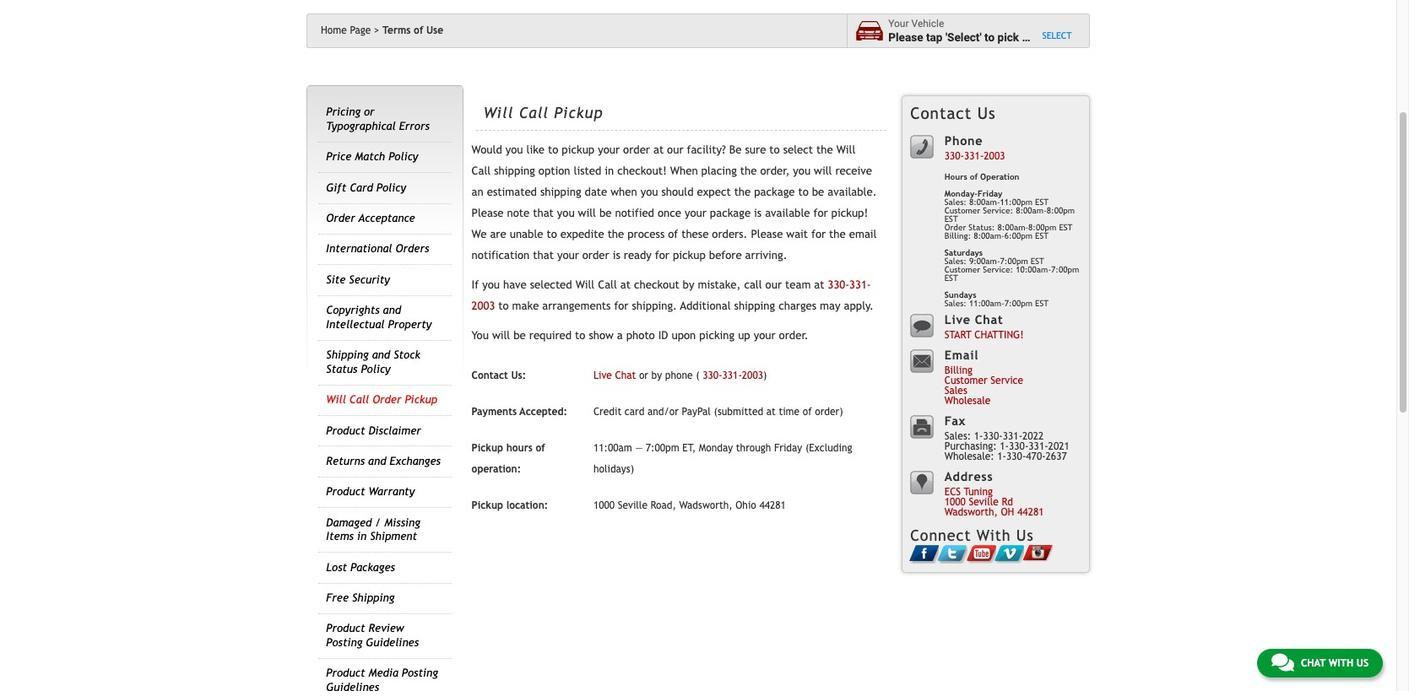Task type: locate. For each thing, give the bounding box(es) containing it.
with
[[977, 527, 1012, 545]]

1 vertical spatial customer
[[945, 265, 981, 275]]

call up like
[[519, 104, 549, 121]]

1 vertical spatial in
[[357, 531, 367, 543]]

errors
[[399, 120, 430, 133]]

0 vertical spatial policy
[[389, 151, 418, 163]]

order down gift
[[326, 212, 355, 225]]

0 vertical spatial service:
[[983, 206, 1014, 215]]

1 vertical spatial or
[[639, 370, 649, 382]]

guidelines inside product review posting guidelines
[[366, 637, 419, 650]]

0 vertical spatial chat
[[976, 313, 1004, 327]]

international orders
[[326, 243, 429, 256]]

seville inside the address ecs tuning 1000 seville rd wadsworth, oh 44281
[[969, 497, 999, 509]]

wadsworth,
[[680, 500, 733, 512], [945, 507, 998, 519]]

returns
[[326, 455, 365, 468]]

and up property in the left top of the page
[[383, 304, 401, 317]]

your up listed
[[598, 144, 620, 156]]

1 horizontal spatial us
[[1017, 527, 1035, 545]]

posting for product media posting guidelines
[[402, 668, 438, 680]]

contact left us:
[[472, 370, 508, 382]]

2 horizontal spatial will
[[814, 165, 833, 177]]

tuning
[[964, 487, 993, 499]]

apply.
[[844, 300, 874, 313]]

order,
[[761, 165, 790, 177]]

that down unable
[[533, 249, 554, 262]]

0 vertical spatial guidelines
[[366, 637, 419, 650]]

8:00pm right 11:00pm
[[1047, 206, 1075, 215]]

1 vertical spatial policy
[[377, 181, 406, 194]]

and
[[383, 304, 401, 317], [372, 349, 390, 362], [368, 455, 387, 468]]

package down "order," on the top right
[[755, 186, 795, 199]]

0 horizontal spatial order
[[326, 212, 355, 225]]

1 vertical spatial will
[[578, 207, 596, 220]]

our right call
[[766, 279, 782, 292]]

chat up card
[[615, 370, 636, 382]]

shipping up estimated
[[494, 165, 535, 177]]

product for product warranty
[[326, 486, 365, 499]]

home page link
[[321, 24, 380, 36]]

is left the ready
[[613, 249, 621, 262]]

11:00am — 7:00pm et, monday through friday (excluding holidays)
[[594, 443, 853, 476]]

to right sure
[[770, 144, 780, 156]]

330- inside phone 330-331-2003
[[945, 151, 965, 162]]

note
[[507, 207, 530, 220]]

product
[[326, 425, 365, 437], [326, 486, 365, 499], [326, 623, 365, 636], [326, 668, 365, 680]]

1 vertical spatial contact
[[472, 370, 508, 382]]

sales link
[[945, 386, 968, 397]]

1 vertical spatial and
[[372, 349, 390, 362]]

0 horizontal spatial is
[[613, 249, 621, 262]]

friday inside the hours of operation monday-friday sales: 8:00am-11:00pm est customer service: 8:00am-8:00pm est order status: 8:00am-8:00pm est billing: 8:00am-6:00pm est saturdays sales: 9:00am-7:00pm est customer service: 10:00am-7:00pm est sundays sales: 11:00am-7:00pm est
[[978, 189, 1003, 198]]

8:00am- up 9:00am-
[[974, 231, 1005, 241]]

0 vertical spatial please
[[889, 30, 924, 44]]

your
[[889, 18, 909, 30]]

chat inside live chat start chatting!
[[976, 313, 1004, 327]]

330- inside the 330-331- 2003
[[828, 279, 850, 292]]

1 vertical spatial 330-331-2003 link
[[703, 370, 764, 382]]

address ecs tuning 1000 seville rd wadsworth, oh 44281
[[945, 470, 1045, 519]]

connect
[[911, 527, 972, 545]]

us up phone at the top of the page
[[978, 104, 997, 122]]

pickup location:
[[472, 500, 548, 512]]

shipping and stock status policy link
[[326, 349, 421, 376]]

be
[[730, 144, 742, 156]]

us for chat
[[1357, 658, 1369, 670]]

disclaimer
[[369, 425, 421, 437]]

to inside "your vehicle please tap 'select' to pick a vehicle"
[[985, 30, 995, 44]]

1 vertical spatial us
[[1017, 527, 1035, 545]]

to up available
[[799, 186, 809, 199]]

0 horizontal spatial our
[[667, 144, 684, 156]]

3 customer from the top
[[945, 375, 988, 387]]

and for exchanges
[[368, 455, 387, 468]]

in right listed
[[605, 165, 614, 177]]

1 horizontal spatial chat
[[976, 313, 1004, 327]]

product inside product review posting guidelines
[[326, 623, 365, 636]]

product inside product media posting guidelines
[[326, 668, 365, 680]]

policy inside shipping and stock status policy
[[361, 363, 391, 376]]

(excluding
[[806, 443, 853, 455]]

pickup
[[554, 104, 604, 121], [405, 394, 438, 406], [472, 443, 504, 455], [472, 500, 504, 512]]

1 vertical spatial guidelines
[[326, 682, 379, 692]]

for right "wait"
[[812, 228, 826, 241]]

wholesale:
[[945, 451, 995, 463]]

1 vertical spatial our
[[766, 279, 782, 292]]

1 horizontal spatial seville
[[969, 497, 999, 509]]

1 horizontal spatial package
[[755, 186, 795, 199]]

330-331-2003 link down phone at the top of the page
[[945, 151, 1006, 162]]

guidelines down media
[[326, 682, 379, 692]]

1 horizontal spatial will
[[578, 207, 596, 220]]

home page
[[321, 24, 371, 36]]

1 horizontal spatial pickup
[[673, 249, 706, 262]]

the down notified
[[608, 228, 625, 241]]

1 vertical spatial friday
[[775, 443, 803, 455]]

is left available
[[754, 207, 762, 220]]

policy right card
[[377, 181, 406, 194]]

required
[[529, 330, 572, 342]]

chat down "11:00am-"
[[976, 313, 1004, 327]]

our up "when"
[[667, 144, 684, 156]]

0 horizontal spatial us
[[978, 104, 997, 122]]

0 horizontal spatial will
[[492, 330, 510, 342]]

guidelines inside product media posting guidelines
[[326, 682, 379, 692]]

product for product disclaimer
[[326, 425, 365, 437]]

available.
[[828, 186, 877, 199]]

fax sales: 1-330-331-2022 purchasing: 1-330-331-2021 wholesale: 1-330-470-2637
[[945, 414, 1070, 463]]

1 horizontal spatial 44281
[[1018, 507, 1045, 519]]

8:00pm
[[1047, 206, 1075, 215], [1029, 223, 1057, 232]]

operation
[[981, 172, 1020, 182]]

pricing or typographical errors
[[326, 106, 430, 133]]

1 vertical spatial posting
[[402, 668, 438, 680]]

of
[[414, 24, 424, 36], [970, 172, 978, 182], [668, 228, 679, 241], [803, 406, 812, 418], [536, 443, 546, 455]]

at up "checkout!"
[[654, 144, 664, 156]]

if you have selected will call at checkout by mistake, call our team at
[[472, 279, 828, 292]]

policy up the will call order pickup
[[361, 363, 391, 376]]

us right with at the bottom
[[1017, 527, 1035, 545]]

us right with
[[1357, 658, 1369, 670]]

damaged
[[326, 517, 372, 529]]

and down product disclaimer
[[368, 455, 387, 468]]

the down pickup!
[[830, 228, 846, 241]]

2 vertical spatial us
[[1357, 658, 1369, 670]]

for right the ready
[[655, 249, 670, 262]]

2 customer from the top
[[945, 265, 981, 275]]

1 vertical spatial is
[[613, 249, 621, 262]]

intellectual
[[326, 318, 385, 331]]

please
[[889, 30, 924, 44], [472, 207, 504, 220], [751, 228, 783, 241]]

)
[[764, 370, 767, 382]]

the down sure
[[741, 165, 757, 177]]

site security
[[326, 274, 390, 286]]

2003 down if at the left top of the page
[[472, 300, 495, 313]]

please down your
[[889, 30, 924, 44]]

a inside "your vehicle please tap 'select' to pick a vehicle"
[[1023, 30, 1029, 44]]

2 vertical spatial 2003
[[742, 370, 764, 382]]

0 horizontal spatial please
[[472, 207, 504, 220]]

picking
[[700, 330, 735, 342]]

product down free
[[326, 623, 365, 636]]

0 vertical spatial us
[[978, 104, 997, 122]]

331- inside phone 330-331-2003
[[965, 151, 984, 162]]

0 vertical spatial posting
[[326, 637, 363, 650]]

make
[[512, 300, 539, 313]]

330-331-2003 link right (
[[703, 370, 764, 382]]

et,
[[683, 443, 696, 455]]

2 vertical spatial customer
[[945, 375, 988, 387]]

status
[[326, 363, 358, 376]]

1 horizontal spatial be
[[600, 207, 612, 220]]

us
[[978, 104, 997, 122], [1017, 527, 1035, 545], [1357, 658, 1369, 670]]

1 vertical spatial that
[[533, 249, 554, 262]]

product review posting guidelines link
[[326, 623, 419, 650]]

1 product from the top
[[326, 425, 365, 437]]

1 horizontal spatial 2003
[[742, 370, 764, 382]]

will up receive at the top of page
[[837, 144, 856, 156]]

1 horizontal spatial order
[[624, 144, 650, 156]]

330- down "2022"
[[1007, 451, 1027, 463]]

billing link
[[945, 365, 973, 377]]

at left time
[[767, 406, 776, 418]]

2 product from the top
[[326, 486, 365, 499]]

0 vertical spatial our
[[667, 144, 684, 156]]

0 horizontal spatial contact
[[472, 370, 508, 382]]

and inside shipping and stock status policy
[[372, 349, 390, 362]]

pick
[[998, 30, 1020, 44]]

1 vertical spatial 2003
[[472, 300, 495, 313]]

shipping down call
[[735, 300, 776, 313]]

please up we
[[472, 207, 504, 220]]

1 service: from the top
[[983, 206, 1014, 215]]

shipping up status
[[326, 349, 369, 362]]

shipping.
[[632, 300, 677, 313]]

guidelines down review
[[366, 637, 419, 650]]

payments
[[472, 406, 517, 418]]

7:00pm inside 11:00am — 7:00pm et, monday through friday (excluding holidays)
[[646, 443, 680, 455]]

customer
[[945, 206, 981, 215], [945, 265, 981, 275], [945, 375, 988, 387]]

1 horizontal spatial a
[[1023, 30, 1029, 44]]

vehicle
[[1032, 30, 1068, 44]]

call
[[745, 279, 763, 292]]

and inside copyrights and intellectual property
[[383, 304, 401, 317]]

the right select
[[817, 144, 834, 156]]

1000 down address
[[945, 497, 966, 509]]

service: left the 10:00am-
[[983, 265, 1014, 275]]

4 product from the top
[[326, 668, 365, 680]]

0 horizontal spatial chat
[[615, 370, 636, 382]]

international
[[326, 243, 392, 256]]

330-331- 2003 link
[[472, 279, 872, 313]]

0 horizontal spatial wadsworth,
[[680, 500, 733, 512]]

0 vertical spatial that
[[533, 207, 554, 220]]

0 horizontal spatial 330-331-2003 link
[[703, 370, 764, 382]]

is
[[754, 207, 762, 220], [613, 249, 621, 262]]

1 horizontal spatial 1000
[[945, 497, 966, 509]]

2 vertical spatial chat
[[1302, 658, 1326, 670]]

sales: inside fax sales: 1-330-331-2022 purchasing: 1-330-331-2021 wholesale: 1-330-470-2637
[[945, 431, 972, 443]]

2 horizontal spatial chat
[[1302, 658, 1326, 670]]

1 vertical spatial a
[[617, 330, 623, 342]]

please up arriving.
[[751, 228, 783, 241]]

by left the phone at the left bottom
[[652, 370, 662, 382]]

at inside would you like to pickup your order at our facility? be sure to select the will call shipping option listed in checkout! when placing the order, you will receive an estimated shipping date when you should expect the package to be available. please note that you will be notified once your package is available for pickup! we are unable to expedite the process of these orders. please wait for the email notification that your order is ready for pickup before arriving.
[[654, 144, 664, 156]]

photo
[[627, 330, 655, 342]]

live inside live chat start chatting!
[[945, 313, 971, 327]]

at right 'team'
[[815, 279, 825, 292]]

pickup up listed
[[554, 104, 604, 121]]

posting right media
[[402, 668, 438, 680]]

live up the credit
[[594, 370, 612, 382]]

1 horizontal spatial is
[[754, 207, 762, 220]]

a right show
[[617, 330, 623, 342]]

order up disclaimer
[[373, 394, 402, 406]]

2 horizontal spatial please
[[889, 30, 924, 44]]

order down "expedite"
[[583, 249, 610, 262]]

2 vertical spatial will
[[492, 330, 510, 342]]

or up typographical
[[364, 106, 375, 119]]

contact for contact us
[[911, 104, 972, 122]]

site security link
[[326, 274, 390, 286]]

0 vertical spatial be
[[812, 186, 825, 199]]

wadsworth, inside the address ecs tuning 1000 seville rd wadsworth, oh 44281
[[945, 507, 998, 519]]

items
[[326, 531, 354, 543]]

0 vertical spatial live
[[945, 313, 971, 327]]

4 sales: from the top
[[945, 431, 972, 443]]

0 horizontal spatial be
[[514, 330, 526, 342]]

1 horizontal spatial in
[[605, 165, 614, 177]]

packages
[[351, 561, 395, 574]]

0 horizontal spatial or
[[364, 106, 375, 119]]

330-331-2003 link for us:
[[703, 370, 764, 382]]

posting down free
[[326, 637, 363, 650]]

or right live chat link
[[639, 370, 649, 382]]

live for live chat start chatting!
[[945, 313, 971, 327]]

friday right through
[[775, 443, 803, 455]]

live up start
[[945, 313, 971, 327]]

sales:
[[945, 198, 967, 207], [945, 257, 967, 266], [945, 299, 967, 308], [945, 431, 972, 443]]

hours
[[945, 172, 968, 182]]

product warranty link
[[326, 486, 415, 499]]

gift card policy link
[[326, 181, 406, 194]]

seville left road,
[[618, 500, 648, 512]]

be down the date
[[600, 207, 612, 220]]

friday inside 11:00am — 7:00pm et, monday through friday (excluding holidays)
[[775, 443, 803, 455]]

0 vertical spatial 2003
[[984, 151, 1006, 162]]

2 vertical spatial policy
[[361, 363, 391, 376]]

330- up may
[[828, 279, 850, 292]]

you down "checkout!"
[[641, 186, 658, 199]]

0 horizontal spatial by
[[652, 370, 662, 382]]

0 horizontal spatial in
[[357, 531, 367, 543]]

billing
[[945, 365, 973, 377]]

be down make at top
[[514, 330, 526, 342]]

1 horizontal spatial posting
[[402, 668, 438, 680]]

1 vertical spatial service:
[[983, 265, 1014, 275]]

posting inside product review posting guidelines
[[326, 637, 363, 650]]

0 vertical spatial a
[[1023, 30, 1029, 44]]

0 vertical spatial by
[[683, 279, 695, 292]]

wadsworth, down tuning
[[945, 507, 998, 519]]

sales: down billing:
[[945, 257, 967, 266]]

chat for live chat start chatting!
[[976, 313, 1004, 327]]

product up returns
[[326, 425, 365, 437]]

product review posting guidelines
[[326, 623, 419, 650]]

1 customer from the top
[[945, 206, 981, 215]]

1 vertical spatial live
[[594, 370, 612, 382]]

0 horizontal spatial package
[[710, 207, 751, 220]]

wholesale link
[[945, 396, 991, 407]]

1000 down holidays)
[[594, 500, 615, 512]]

0 horizontal spatial pickup
[[562, 144, 595, 156]]

0 vertical spatial in
[[605, 165, 614, 177]]

pickup inside pickup hours of operation:
[[472, 443, 504, 455]]

shipping
[[326, 349, 369, 362], [352, 592, 395, 605]]

2 horizontal spatial order
[[945, 223, 967, 232]]

pickup up listed
[[562, 144, 595, 156]]

or
[[364, 106, 375, 119], [639, 370, 649, 382]]

2 vertical spatial shipping
[[735, 300, 776, 313]]

1 horizontal spatial shipping
[[541, 186, 582, 199]]

wadsworth, left ohio
[[680, 500, 733, 512]]

service: up status:
[[983, 206, 1014, 215]]

1- right wholesale:
[[998, 451, 1007, 463]]

if
[[472, 279, 479, 292]]

to right like
[[548, 144, 559, 156]]

select
[[784, 144, 814, 156]]

8:00pm down 11:00pm
[[1029, 223, 1057, 232]]

8:00am- down 11:00pm
[[998, 223, 1029, 232]]

2003 inside phone 330-331-2003
[[984, 151, 1006, 162]]

customer service link
[[945, 375, 1024, 387]]

review
[[369, 623, 404, 636]]

330-
[[945, 151, 965, 162], [828, 279, 850, 292], [703, 370, 723, 382], [984, 431, 1003, 443], [1010, 441, 1029, 453], [1007, 451, 1027, 463]]

posting inside product media posting guidelines
[[402, 668, 438, 680]]

8:00am-
[[970, 198, 1001, 207], [1016, 206, 1047, 215], [998, 223, 1029, 232], [974, 231, 1005, 241]]

by
[[683, 279, 695, 292], [652, 370, 662, 382]]

0 vertical spatial 8:00pm
[[1047, 206, 1075, 215]]

331- inside the 330-331- 2003
[[850, 279, 872, 292]]

44281 inside the address ecs tuning 1000 seville rd wadsworth, oh 44281
[[1018, 507, 1045, 519]]

0 vertical spatial 330-331-2003 link
[[945, 151, 1006, 162]]

3 product from the top
[[326, 623, 365, 636]]

0 horizontal spatial 2003
[[472, 300, 495, 313]]

330-331-2003 link
[[945, 151, 1006, 162], [703, 370, 764, 382]]

international orders link
[[326, 243, 429, 256]]

0 horizontal spatial live
[[594, 370, 612, 382]]

order left status:
[[945, 223, 967, 232]]

44281 right oh
[[1018, 507, 1045, 519]]

contact us:
[[472, 370, 526, 382]]

your down "expedite"
[[557, 249, 579, 262]]

0 vertical spatial will
[[814, 165, 833, 177]]

selected
[[530, 279, 572, 292]]

1 vertical spatial package
[[710, 207, 751, 220]]

sure
[[746, 144, 767, 156]]

package
[[755, 186, 795, 199], [710, 207, 751, 220]]

pickup hours of operation:
[[472, 443, 546, 476]]

that right note
[[533, 207, 554, 220]]

0 vertical spatial shipping
[[494, 165, 535, 177]]

be left available. on the right top of the page
[[812, 186, 825, 199]]

0 horizontal spatial order
[[583, 249, 610, 262]]

order up "checkout!"
[[624, 144, 650, 156]]

address
[[945, 470, 994, 484]]

1 vertical spatial by
[[652, 370, 662, 382]]



Task type: describe. For each thing, give the bounding box(es) containing it.
to left make at top
[[499, 300, 509, 313]]

location:
[[507, 500, 548, 512]]

service
[[991, 375, 1024, 387]]

will call order pickup
[[326, 394, 438, 406]]

wait
[[787, 228, 808, 241]]

lost
[[326, 561, 347, 574]]

holidays)
[[594, 464, 634, 476]]

facility?
[[687, 144, 726, 156]]

team
[[786, 279, 811, 292]]

0 horizontal spatial shipping
[[494, 165, 535, 177]]

live for live chat or by phone ( 330-331-2003 )
[[594, 370, 612, 382]]

hours of operation monday-friday sales: 8:00am-11:00pm est customer service: 8:00am-8:00pm est order status: 8:00am-8:00pm est billing: 8:00am-6:00pm est saturdays sales: 9:00am-7:00pm est customer service: 10:00am-7:00pm est sundays sales: 11:00am-7:00pm est
[[945, 172, 1080, 308]]

you down select
[[794, 165, 811, 177]]

oh
[[1001, 507, 1015, 519]]

470-
[[1027, 451, 1046, 463]]

7:00pm right 9:00am-
[[1052, 265, 1080, 275]]

id
[[659, 330, 669, 342]]

9:00am-
[[970, 257, 1001, 266]]

to make arrangements for shipping. additional shipping charges may apply.
[[495, 300, 874, 313]]

status:
[[969, 223, 996, 232]]

may
[[820, 300, 841, 313]]

3 sales: from the top
[[945, 299, 967, 308]]

0 vertical spatial package
[[755, 186, 795, 199]]

credit
[[594, 406, 622, 418]]

1 vertical spatial order
[[583, 249, 610, 262]]

your right up
[[754, 330, 776, 342]]

call up arrangements
[[598, 279, 617, 292]]

orders
[[396, 243, 429, 256]]

7:00pm down 6:00pm
[[1001, 257, 1029, 266]]

guidelines for media
[[326, 682, 379, 692]]

for left pickup!
[[814, 207, 828, 220]]

11:00pm
[[1001, 198, 1033, 207]]

charges
[[779, 300, 817, 313]]

card
[[625, 406, 645, 418]]

will down status
[[326, 394, 346, 406]]

will up "would"
[[484, 104, 514, 121]]

0 vertical spatial order
[[624, 144, 650, 156]]

accepted:
[[520, 406, 568, 418]]

policy for gift card policy
[[377, 181, 406, 194]]

1 horizontal spatial or
[[639, 370, 649, 382]]

1 vertical spatial shipping
[[541, 186, 582, 199]]

operation:
[[472, 464, 521, 476]]

0 horizontal spatial a
[[617, 330, 623, 342]]

select link
[[1043, 30, 1072, 42]]

product for product media posting guidelines
[[326, 668, 365, 680]]

1 that from the top
[[533, 207, 554, 220]]

for left shipping. at the left of the page
[[614, 300, 629, 313]]

1 sales: from the top
[[945, 198, 967, 207]]

road,
[[651, 500, 677, 512]]

in inside damaged / missing items in shipment
[[357, 531, 367, 543]]

customer inside "email billing customer service sales wholesale"
[[945, 375, 988, 387]]

call up product disclaimer
[[350, 394, 369, 406]]

2 horizontal spatial be
[[812, 186, 825, 199]]

us for connect
[[1017, 527, 1035, 545]]

are
[[490, 228, 507, 241]]

2 that from the top
[[533, 249, 554, 262]]

2 service: from the top
[[983, 265, 1014, 275]]

to right unable
[[547, 228, 557, 241]]

gift card policy
[[326, 181, 406, 194]]

once
[[658, 207, 682, 220]]

media
[[369, 668, 399, 680]]

1 vertical spatial shipping
[[352, 592, 395, 605]]

order acceptance link
[[326, 212, 415, 225]]

order acceptance
[[326, 212, 415, 225]]

to left show
[[575, 330, 586, 342]]

will call pickup
[[484, 104, 604, 121]]

1 horizontal spatial by
[[683, 279, 695, 292]]

contact for contact us:
[[472, 370, 508, 382]]

copyrights and intellectual property
[[326, 304, 432, 331]]

terms
[[383, 24, 411, 36]]

you up "expedite"
[[557, 207, 575, 220]]

1 horizontal spatial order
[[373, 394, 402, 406]]

policy for price match policy
[[389, 151, 418, 163]]

phone
[[666, 370, 693, 382]]

1- up wholesale:
[[975, 431, 984, 443]]

1- left "2022"
[[1000, 441, 1010, 453]]

11:00am
[[594, 443, 633, 455]]

2 vertical spatial please
[[751, 228, 783, 241]]

pickup down operation:
[[472, 500, 504, 512]]

8:00am- up 6:00pm
[[1016, 206, 1047, 215]]

0 horizontal spatial seville
[[618, 500, 648, 512]]

match
[[355, 151, 385, 163]]

the right the expect
[[735, 186, 751, 199]]

before
[[709, 249, 742, 262]]

1 vertical spatial pickup
[[673, 249, 706, 262]]

purchasing:
[[945, 441, 997, 453]]

at left the checkout
[[621, 279, 631, 292]]

should
[[662, 186, 694, 199]]

terms of use
[[383, 24, 444, 36]]

1 vertical spatial please
[[472, 207, 504, 220]]

credit card and/or paypal (submitted at time of order)
[[594, 406, 844, 418]]

monday-
[[945, 189, 978, 198]]

330-331-2003 link for us
[[945, 151, 1006, 162]]

free
[[326, 592, 349, 605]]

chat with us
[[1302, 658, 1369, 670]]

6:00pm
[[1005, 231, 1033, 241]]

330- right (
[[703, 370, 723, 382]]

page
[[350, 24, 371, 36]]

select
[[1043, 30, 1072, 40]]

email billing customer service sales wholesale
[[945, 348, 1024, 407]]

guidelines for review
[[366, 637, 419, 650]]

2 vertical spatial be
[[514, 330, 526, 342]]

us:
[[511, 370, 526, 382]]

notified
[[615, 207, 655, 220]]

connect with us
[[911, 527, 1035, 545]]

1 vertical spatial 8:00pm
[[1029, 223, 1057, 232]]

ready
[[624, 249, 652, 262]]

shipping inside shipping and stock status policy
[[326, 349, 369, 362]]

will up arrangements
[[576, 279, 595, 292]]

option
[[539, 165, 571, 177]]

pickup up disclaimer
[[405, 394, 438, 406]]

0 vertical spatial pickup
[[562, 144, 595, 156]]

and for stock
[[372, 349, 390, 362]]

would
[[472, 144, 502, 156]]

product for product review posting guidelines
[[326, 623, 365, 636]]

330- up wholesale:
[[984, 431, 1003, 443]]

date
[[585, 186, 608, 199]]

call inside would you like to pickup your order at our facility? be sure to select the will call shipping option listed in checkout! when placing the order, you will receive an estimated shipping date when you should expect the package to be available. please note that you will be notified once your package is available for pickup! we are unable to expedite the process of these orders. please wait for the email notification that your order is ready for pickup before arriving.
[[472, 165, 491, 177]]

product media posting guidelines link
[[326, 668, 438, 692]]

you right if at the left top of the page
[[482, 279, 500, 292]]

order inside the hours of operation monday-friday sales: 8:00am-11:00pm est customer service: 8:00am-8:00pm est order status: 8:00am-8:00pm est billing: 8:00am-6:00pm est saturdays sales: 9:00am-7:00pm est customer service: 10:00am-7:00pm est sundays sales: 11:00am-7:00pm est
[[945, 223, 967, 232]]

of inside the hours of operation monday-friday sales: 8:00am-11:00pm est customer service: 8:00am-8:00pm est order status: 8:00am-8:00pm est billing: 8:00am-6:00pm est saturdays sales: 9:00am-7:00pm est customer service: 10:00am-7:00pm est sundays sales: 11:00am-7:00pm est
[[970, 172, 978, 182]]

comments image
[[1272, 653, 1295, 673]]

2 sales: from the top
[[945, 257, 967, 266]]

7:00pm down the 10:00am-
[[1005, 299, 1033, 308]]

0 vertical spatial is
[[754, 207, 762, 220]]

0 horizontal spatial 44281
[[760, 500, 786, 512]]

330- left 2637
[[1010, 441, 1029, 453]]

expedite
[[561, 228, 605, 241]]

unable
[[510, 228, 544, 241]]

2021
[[1049, 441, 1070, 453]]

1000 inside the address ecs tuning 1000 seville rd wadsworth, oh 44281
[[945, 497, 966, 509]]

'select'
[[946, 30, 982, 44]]

billing:
[[945, 231, 972, 241]]

you left like
[[506, 144, 523, 156]]

saturdays
[[945, 248, 983, 258]]

2003 inside the 330-331- 2003
[[472, 300, 495, 313]]

will inside would you like to pickup your order at our facility? be sure to select the will call shipping option listed in checkout! when placing the order, you will receive an estimated shipping date when you should expect the package to be available. please note that you will be notified once your package is available for pickup! we are unable to expedite the process of these orders. please wait for the email notification that your order is ready for pickup before arriving.
[[837, 144, 856, 156]]

0 horizontal spatial 1000
[[594, 500, 615, 512]]

free shipping link
[[326, 592, 395, 605]]

up
[[738, 330, 751, 342]]

start chatting! link
[[945, 330, 1024, 342]]

our inside would you like to pickup your order at our facility? be sure to select the will call shipping option listed in checkout! when placing the order, you will receive an estimated shipping date when you should expect the package to be available. please note that you will be notified once your package is available for pickup! we are unable to expedite the process of these orders. please wait for the email notification that your order is ready for pickup before arriving.
[[667, 144, 684, 156]]

wholesale
[[945, 396, 991, 407]]

upon
[[672, 330, 696, 342]]

receive
[[836, 165, 873, 177]]

—
[[636, 443, 643, 455]]

live chat or by phone ( 330-331-2003 )
[[594, 370, 767, 382]]

your up these
[[685, 207, 707, 220]]

an
[[472, 186, 484, 199]]

show
[[589, 330, 614, 342]]

arriving.
[[746, 249, 788, 262]]

or inside the pricing or typographical errors
[[364, 106, 375, 119]]

8:00am- up status:
[[970, 198, 1001, 207]]

and for intellectual
[[383, 304, 401, 317]]

in inside would you like to pickup your order at our facility? be sure to select the will call shipping option listed in checkout! when placing the order, you will receive an estimated shipping date when you should expect the package to be available. please note that you will be notified once your package is available for pickup! we are unable to expedite the process of these orders. please wait for the email notification that your order is ready for pickup before arriving.
[[605, 165, 614, 177]]

of inside would you like to pickup your order at our facility? be sure to select the will call shipping option listed in checkout! when placing the order, you will receive an estimated shipping date when you should expect the package to be available. please note that you will be notified once your package is available for pickup! we are unable to expedite the process of these orders. please wait for the email notification that your order is ready for pickup before arriving.
[[668, 228, 679, 241]]

please inside "your vehicle please tap 'select' to pick a vehicle"
[[889, 30, 924, 44]]

we
[[472, 228, 487, 241]]

chat for live chat or by phone ( 330-331-2003 )
[[615, 370, 636, 382]]

arrangements
[[543, 300, 611, 313]]

will call order pickup link
[[326, 394, 438, 406]]

fax
[[945, 414, 967, 428]]

of inside pickup hours of operation:
[[536, 443, 546, 455]]

posting for product review posting guidelines
[[326, 637, 363, 650]]



Task type: vqa. For each thing, say whether or not it's contained in the screenshot.
the rightmost or
yes



